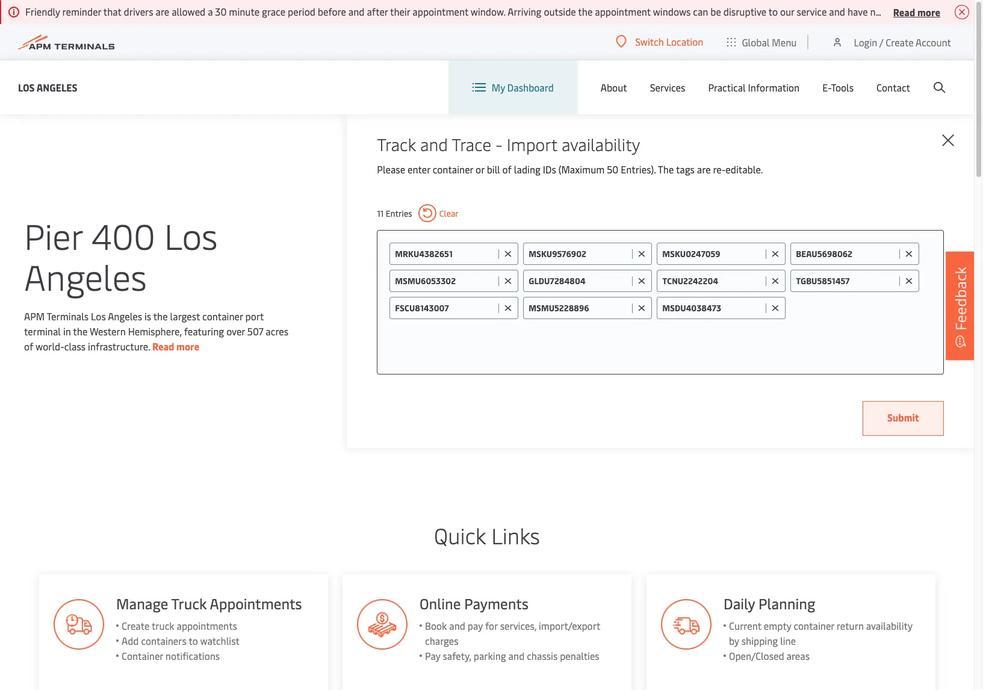 Task type: locate. For each thing, give the bounding box(es) containing it.
service
[[797, 5, 827, 18]]

are left re-
[[698, 163, 711, 176]]

los for pier 400 los angeles
[[164, 211, 218, 259]]

more left on
[[918, 5, 941, 18]]

track
[[377, 133, 416, 155]]

services button
[[650, 60, 686, 114]]

1 vertical spatial container
[[202, 309, 243, 323]]

0 horizontal spatial read more
[[152, 339, 200, 353]]

payments
[[465, 594, 529, 613]]

0 horizontal spatial appointment
[[413, 5, 469, 18]]

1 vertical spatial read
[[152, 339, 174, 353]]

friendly reminder that drivers are allowed a 30 minute grace period before and after their appointment window. arriving outside the appointment windows can be disruptive to our service and have negative impacts on driver
[[25, 5, 984, 18]]

0 horizontal spatial are
[[156, 5, 169, 18]]

my
[[492, 81, 505, 94]]

menu
[[773, 35, 797, 48]]

0 vertical spatial availability
[[562, 133, 641, 155]]

grace
[[262, 5, 286, 18]]

0 vertical spatial container
[[433, 163, 474, 176]]

container left or
[[433, 163, 474, 176]]

30
[[215, 5, 227, 18]]

1 horizontal spatial more
[[918, 5, 941, 18]]

be
[[711, 5, 722, 18]]

angeles inside pier 400 los angeles
[[24, 252, 147, 300]]

penalties
[[560, 649, 600, 663]]

0 vertical spatial read
[[894, 5, 916, 18]]

read for read more button
[[894, 5, 916, 18]]

add
[[121, 634, 138, 648]]

line
[[781, 634, 797, 648]]

0 vertical spatial the
[[579, 5, 593, 18]]

ids
[[543, 163, 557, 176]]

of right bill at the top of page
[[503, 163, 512, 176]]

1 horizontal spatial container
[[433, 163, 474, 176]]

2 vertical spatial los
[[91, 309, 106, 323]]

1 vertical spatial los
[[164, 211, 218, 259]]

of down terminal
[[24, 339, 33, 353]]

2 vertical spatial the
[[73, 324, 88, 338]]

entries
[[386, 208, 412, 219]]

read more down hemisphere,
[[152, 339, 200, 353]]

1 vertical spatial angeles
[[24, 252, 147, 300]]

and left have
[[830, 5, 846, 18]]

0 horizontal spatial of
[[24, 339, 33, 353]]

2 horizontal spatial the
[[579, 5, 593, 18]]

online
[[420, 594, 461, 613]]

0 horizontal spatial container
[[202, 309, 243, 323]]

clear button
[[419, 204, 459, 222]]

arriving
[[508, 5, 542, 18]]

angeles for terminals
[[108, 309, 142, 323]]

please enter container or bill of lading ids (maximum 50 entries). the tags are re-editable.
[[377, 163, 764, 176]]

1 vertical spatial read more
[[152, 339, 200, 353]]

read inside button
[[894, 5, 916, 18]]

are right drivers
[[156, 5, 169, 18]]

1 horizontal spatial are
[[698, 163, 711, 176]]

acres
[[266, 324, 289, 338]]

more inside button
[[918, 5, 941, 18]]

appointment up "switch"
[[595, 5, 651, 18]]

1 horizontal spatial read more
[[894, 5, 941, 18]]

angeles for 400
[[24, 252, 147, 300]]

1 horizontal spatial availability
[[867, 619, 913, 633]]

1 vertical spatial create
[[121, 619, 149, 633]]

appointment right their
[[413, 5, 469, 18]]

Entered ID text field
[[395, 248, 496, 260], [395, 275, 496, 287], [663, 275, 764, 287], [395, 302, 496, 314], [663, 302, 764, 314]]

the right the in
[[73, 324, 88, 338]]

1 horizontal spatial to
[[769, 5, 778, 18]]

of
[[503, 163, 512, 176], [24, 339, 33, 353]]

before
[[318, 5, 346, 18]]

0 vertical spatial read more
[[894, 5, 941, 18]]

online payments book and pay for services, import/export charges pay safety, parking and chassis penalties
[[420, 594, 601, 663]]

of inside apm terminals los angeles is the largest container port terminal in the western hemisphere, featuring over 507 acres of world-class infrastructure.
[[24, 339, 33, 353]]

login / create account
[[855, 35, 952, 48]]

services,
[[500, 619, 537, 633]]

account
[[916, 35, 952, 48]]

read more up login / create account
[[894, 5, 941, 18]]

0 vertical spatial los
[[18, 80, 35, 94]]

1 horizontal spatial appointment
[[595, 5, 651, 18]]

1 vertical spatial availability
[[867, 619, 913, 633]]

to up notifications
[[188, 634, 197, 648]]

dashboard
[[508, 81, 554, 94]]

0 horizontal spatial more
[[177, 339, 200, 353]]

2 vertical spatial container
[[794, 619, 835, 633]]

create right /
[[886, 35, 914, 48]]

los inside apm terminals los angeles is the largest container port terminal in the western hemisphere, featuring over 507 acres of world-class infrastructure.
[[91, 309, 106, 323]]

1 vertical spatial more
[[177, 339, 200, 353]]

Entered ID text field
[[529, 248, 630, 260], [663, 248, 764, 260], [797, 248, 897, 260], [529, 275, 630, 287], [797, 275, 897, 287], [529, 302, 630, 314]]

minute
[[229, 5, 260, 18]]

by
[[730, 634, 740, 648]]

feedback
[[951, 267, 971, 331]]

watchlist
[[200, 634, 239, 648]]

empty
[[764, 619, 792, 633]]

0 horizontal spatial the
[[73, 324, 88, 338]]

read up login / create account
[[894, 5, 916, 18]]

is
[[145, 309, 151, 323]]

lading
[[514, 163, 541, 176]]

container
[[121, 649, 163, 663]]

are
[[156, 5, 169, 18], [698, 163, 711, 176]]

the right "outside"
[[579, 5, 593, 18]]

the
[[658, 163, 674, 176]]

availability
[[562, 133, 641, 155], [867, 619, 913, 633]]

planning
[[759, 594, 816, 613]]

e-tools button
[[823, 60, 854, 114]]

container inside apm terminals los angeles is the largest container port terminal in the western hemisphere, featuring over 507 acres of world-class infrastructure.
[[202, 309, 243, 323]]

import/export
[[539, 619, 601, 633]]

11
[[377, 208, 384, 219]]

2 vertical spatial angeles
[[108, 309, 142, 323]]

angeles
[[37, 80, 77, 94], [24, 252, 147, 300], [108, 309, 142, 323]]

driver
[[960, 5, 984, 18]]

availability right return
[[867, 619, 913, 633]]

reminder
[[62, 5, 101, 18]]

parking
[[474, 649, 506, 663]]

507
[[247, 324, 264, 338]]

daily
[[724, 594, 756, 613]]

negative
[[871, 5, 908, 18]]

create up add
[[121, 619, 149, 633]]

0 vertical spatial of
[[503, 163, 512, 176]]

los
[[18, 80, 35, 94], [164, 211, 218, 259], [91, 309, 106, 323]]

orange club loyalty program - 56 image
[[661, 599, 712, 650]]

read down hemisphere,
[[152, 339, 174, 353]]

1 vertical spatial to
[[188, 634, 197, 648]]

notifications
[[165, 649, 219, 663]]

daily planning current empty container return availability by shipping line open/closed areas
[[724, 594, 913, 663]]

safety,
[[443, 649, 472, 663]]

400
[[91, 211, 155, 259]]

to left the "our"
[[769, 5, 778, 18]]

availability up 50
[[562, 133, 641, 155]]

0 vertical spatial angeles
[[37, 80, 77, 94]]

0 vertical spatial create
[[886, 35, 914, 48]]

0 vertical spatial more
[[918, 5, 941, 18]]

appointments
[[209, 594, 302, 613]]

los for apm terminals los angeles is the largest container port terminal in the western hemisphere, featuring over 507 acres of world-class infrastructure.
[[91, 309, 106, 323]]

0 horizontal spatial read
[[152, 339, 174, 353]]

quick links
[[434, 521, 540, 550]]

enter
[[408, 163, 431, 176]]

los inside pier 400 los angeles
[[164, 211, 218, 259]]

0 horizontal spatial create
[[121, 619, 149, 633]]

open/closed
[[730, 649, 785, 663]]

read more link
[[152, 339, 200, 353]]

1 vertical spatial are
[[698, 163, 711, 176]]

1 horizontal spatial the
[[153, 309, 168, 323]]

angeles inside apm terminals los angeles is the largest container port terminal in the western hemisphere, featuring over 507 acres of world-class infrastructure.
[[108, 309, 142, 323]]

outside
[[544, 5, 576, 18]]

more down featuring
[[177, 339, 200, 353]]

2 horizontal spatial los
[[164, 211, 218, 259]]

2 horizontal spatial container
[[794, 619, 835, 633]]

0 vertical spatial to
[[769, 5, 778, 18]]

manager truck appointments - 53 image
[[53, 599, 104, 650]]

or
[[476, 163, 485, 176]]

container up "line"
[[794, 619, 835, 633]]

shipping
[[742, 634, 778, 648]]

container inside daily planning current empty container return availability by shipping line open/closed areas
[[794, 619, 835, 633]]

los angeles
[[18, 80, 77, 94]]

our
[[781, 5, 795, 18]]

1 horizontal spatial read
[[894, 5, 916, 18]]

1 vertical spatial the
[[153, 309, 168, 323]]

container up over on the left of page
[[202, 309, 243, 323]]

la secondary image
[[50, 307, 261, 487]]

(maximum
[[559, 163, 605, 176]]

port
[[245, 309, 264, 323]]

impacts
[[910, 5, 944, 18]]

and left after
[[349, 5, 365, 18]]

1 vertical spatial of
[[24, 339, 33, 353]]

0 horizontal spatial to
[[188, 634, 197, 648]]

bill
[[487, 163, 500, 176]]

terminal
[[24, 324, 61, 338]]

1 horizontal spatial los
[[91, 309, 106, 323]]

to
[[769, 5, 778, 18], [188, 634, 197, 648]]

the right is
[[153, 309, 168, 323]]



Task type: vqa. For each thing, say whether or not it's contained in the screenshot.
Vessel Schedule link
no



Task type: describe. For each thing, give the bounding box(es) containing it.
largest
[[170, 309, 200, 323]]

about button
[[601, 60, 628, 114]]

pay
[[425, 649, 441, 663]]

on
[[947, 5, 957, 18]]

50
[[607, 163, 619, 176]]

editable.
[[726, 163, 764, 176]]

contact
[[877, 81, 911, 94]]

1 horizontal spatial create
[[886, 35, 914, 48]]

about
[[601, 81, 628, 94]]

areas
[[787, 649, 810, 663]]

links
[[492, 521, 540, 550]]

featuring
[[184, 324, 224, 338]]

and left the chassis
[[509, 649, 525, 663]]

login / create account link
[[832, 24, 952, 60]]

apm terminals los angeles is the largest container port terminal in the western hemisphere, featuring over 507 acres of world-class infrastructure.
[[24, 309, 289, 353]]

and up enter
[[420, 133, 448, 155]]

read more for read more button
[[894, 5, 941, 18]]

switch location button
[[616, 35, 704, 48]]

quick
[[434, 521, 486, 550]]

1 horizontal spatial of
[[503, 163, 512, 176]]

practical
[[709, 81, 746, 94]]

Type or paste your IDs here text field
[[791, 297, 932, 319]]

infrastructure.
[[88, 339, 150, 353]]

global menu button
[[716, 24, 809, 60]]

containers
[[141, 634, 186, 648]]

more for read more button
[[918, 5, 941, 18]]

1 appointment from the left
[[413, 5, 469, 18]]

e-
[[823, 81, 832, 94]]

period
[[288, 5, 316, 18]]

manage truck appointments create truck appointments add containers to watchlist container notifications
[[116, 594, 302, 663]]

contact button
[[877, 60, 911, 114]]

global
[[742, 35, 770, 48]]

more for read more 'link'
[[177, 339, 200, 353]]

availability inside daily planning current empty container return availability by shipping line open/closed areas
[[867, 619, 913, 633]]

in
[[63, 324, 71, 338]]

0 vertical spatial are
[[156, 5, 169, 18]]

after
[[367, 5, 388, 18]]

read more button
[[894, 4, 941, 19]]

0 horizontal spatial los
[[18, 80, 35, 94]]

switch
[[636, 35, 664, 48]]

return
[[837, 619, 864, 633]]

my dashboard
[[492, 81, 554, 94]]

pay
[[468, 619, 483, 633]]

create inside manage truck appointments create truck appointments add containers to watchlist container notifications
[[121, 619, 149, 633]]

close alert image
[[956, 5, 970, 19]]

current
[[730, 619, 762, 633]]

over
[[227, 324, 245, 338]]

pier
[[24, 211, 83, 259]]

tariffs - 131 image
[[357, 599, 408, 650]]

book
[[425, 619, 447, 633]]

los angeles link
[[18, 80, 77, 95]]

0 horizontal spatial availability
[[562, 133, 641, 155]]

import
[[507, 133, 558, 155]]

pier 400 los angeles
[[24, 211, 218, 300]]

disruptive
[[724, 5, 767, 18]]

charges
[[425, 634, 459, 648]]

and left pay
[[450, 619, 466, 633]]

windows
[[653, 5, 691, 18]]

practical information button
[[709, 60, 800, 114]]

a
[[208, 5, 213, 18]]

read more for read more 'link'
[[152, 339, 200, 353]]

apm
[[24, 309, 45, 323]]

to inside manage truck appointments create truck appointments add containers to watchlist container notifications
[[188, 634, 197, 648]]

allowed
[[172, 5, 206, 18]]

submit
[[888, 411, 920, 424]]

that
[[103, 5, 122, 18]]

truck
[[151, 619, 174, 633]]

western
[[90, 324, 126, 338]]

world-
[[36, 339, 64, 353]]

e-tools
[[823, 81, 854, 94]]

11 entries
[[377, 208, 412, 219]]

information
[[749, 81, 800, 94]]

truck
[[171, 594, 206, 613]]

tools
[[832, 81, 854, 94]]

submit button
[[863, 401, 945, 436]]

feedback button
[[946, 252, 977, 360]]

their
[[390, 5, 411, 18]]

location
[[667, 35, 704, 48]]

switch location
[[636, 35, 704, 48]]

login
[[855, 35, 878, 48]]

2 appointment from the left
[[595, 5, 651, 18]]

clear
[[440, 208, 459, 219]]

services
[[650, 81, 686, 94]]

global menu
[[742, 35, 797, 48]]

drivers
[[124, 5, 153, 18]]

practical information
[[709, 81, 800, 94]]

/
[[880, 35, 884, 48]]

have
[[848, 5, 869, 18]]

read for read more 'link'
[[152, 339, 174, 353]]

manage
[[116, 594, 168, 613]]



